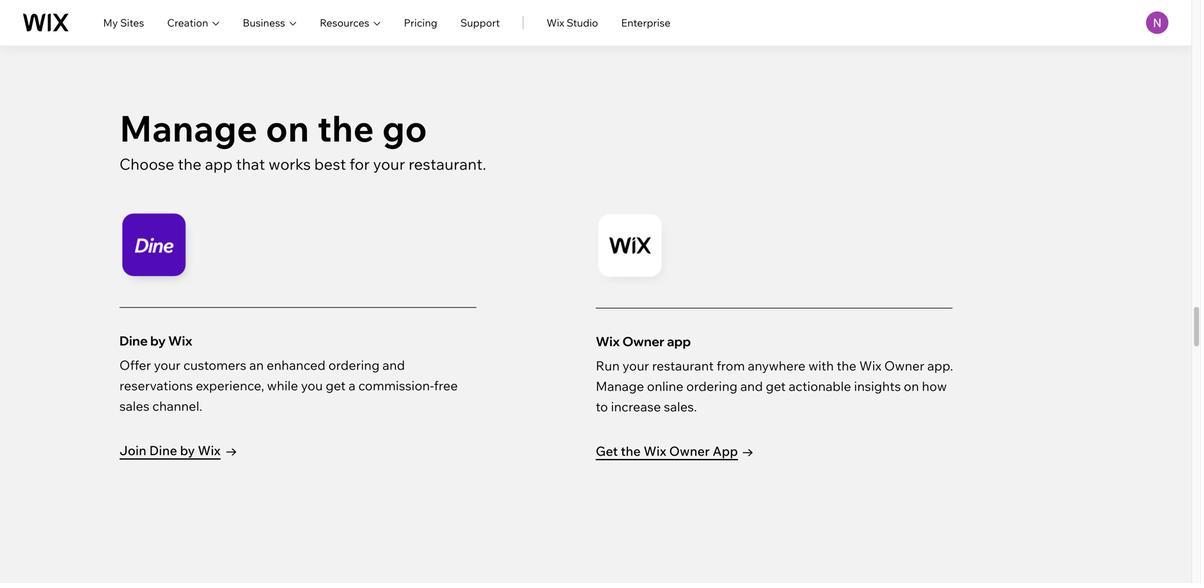 Task type: locate. For each thing, give the bounding box(es) containing it.
1 vertical spatial dine
[[149, 443, 177, 459]]

the
[[317, 106, 374, 151], [178, 154, 202, 174], [837, 358, 857, 374], [621, 443, 641, 459]]

0 horizontal spatial your
[[154, 357, 181, 373]]

app
[[205, 154, 233, 174], [667, 334, 691, 350]]

0 horizontal spatial on
[[266, 106, 309, 151]]

owner up insights
[[885, 358, 925, 374]]

and inside run your restaurant from anywhere with the wix owner app. manage online ordering and get actionable insights on how to increase sales.
[[741, 378, 763, 394]]

app.
[[928, 358, 954, 374]]

ordering down from
[[687, 378, 738, 394]]

run
[[596, 358, 620, 374]]

1 vertical spatial manage
[[596, 378, 644, 394]]

2 horizontal spatial owner
[[885, 358, 925, 374]]

enterprise
[[621, 16, 671, 29]]

0 horizontal spatial manage
[[119, 106, 258, 151]]

dine
[[119, 333, 148, 349], [149, 443, 177, 459]]

0 vertical spatial owner
[[623, 334, 665, 350]]

1 vertical spatial on
[[904, 378, 919, 394]]

resources
[[320, 16, 369, 29]]

your right the for
[[373, 154, 405, 174]]

1 horizontal spatial on
[[904, 378, 919, 394]]

while
[[267, 378, 298, 394]]

wix up insights
[[860, 358, 882, 374]]

dine up offer
[[119, 333, 148, 349]]

ordering up a
[[328, 357, 380, 373]]

get inside offer your customers an enhanced ordering and reservations experience, while you get a commission-free sales channel.
[[326, 378, 346, 394]]

join dine by wix link
[[119, 441, 237, 463]]

on up works
[[266, 106, 309, 151]]

manage up choose
[[119, 106, 258, 151]]

0 vertical spatial ordering
[[328, 357, 380, 373]]

manage
[[119, 106, 258, 151], [596, 378, 644, 394]]

0 vertical spatial dine
[[119, 333, 148, 349]]

owner up restaurant on the bottom right
[[623, 334, 665, 350]]

enterprise link
[[621, 15, 671, 30]]

profile image image
[[1146, 12, 1169, 34]]

get inside run your restaurant from anywhere with the wix owner app. manage online ordering and get actionable insights on how to increase sales.
[[766, 378, 786, 394]]

app
[[713, 443, 738, 459]]

get left a
[[326, 378, 346, 394]]

dine right join
[[149, 443, 177, 459]]

wix owner app logo image
[[596, 213, 671, 288]]

0 horizontal spatial and
[[383, 357, 405, 373]]

your up reservations
[[154, 357, 181, 373]]

0 horizontal spatial ordering
[[328, 357, 380, 373]]

on left how
[[904, 378, 919, 394]]

wix down channel.
[[198, 443, 221, 459]]

by down channel.
[[180, 443, 195, 459]]

and down from
[[741, 378, 763, 394]]

sales
[[119, 398, 150, 414]]

wix up run
[[596, 334, 620, 350]]

experience,
[[196, 378, 264, 394]]

choose
[[119, 154, 174, 174]]

run your restaurant from anywhere with the wix owner app. manage online ordering and get actionable insights on how to increase sales.
[[596, 358, 954, 415]]

by
[[150, 333, 166, 349], [180, 443, 195, 459]]

wix
[[547, 16, 564, 29], [168, 333, 192, 349], [596, 334, 620, 350], [860, 358, 882, 374], [198, 443, 221, 459], [644, 443, 667, 459]]

online
[[647, 378, 684, 394]]

0 vertical spatial manage
[[119, 106, 258, 151]]

2 horizontal spatial your
[[623, 358, 649, 374]]

how
[[922, 378, 947, 394]]

get
[[596, 443, 618, 459]]

app left that
[[205, 154, 233, 174]]

my
[[103, 16, 118, 29]]

and up commission-
[[383, 357, 405, 373]]

1 horizontal spatial dine
[[149, 443, 177, 459]]

1 horizontal spatial by
[[180, 443, 195, 459]]

my sites
[[103, 16, 144, 29]]

and
[[383, 357, 405, 373], [741, 378, 763, 394]]

1 horizontal spatial your
[[373, 154, 405, 174]]

the right get
[[621, 443, 641, 459]]

free
[[434, 378, 458, 394]]

your
[[373, 154, 405, 174], [154, 357, 181, 373], [623, 358, 649, 374]]

1 horizontal spatial ordering
[[687, 378, 738, 394]]

your inside offer your customers an enhanced ordering and reservations experience, while you get a commission-free sales channel.
[[154, 357, 181, 373]]

app up restaurant on the bottom right
[[667, 334, 691, 350]]

manage inside manage on the go choose the app that works best for your restaurant.
[[119, 106, 258, 151]]

reservations
[[119, 378, 193, 394]]

support
[[460, 16, 500, 29]]

1 horizontal spatial get
[[766, 378, 786, 394]]

get down anywhere
[[766, 378, 786, 394]]

on inside manage on the go choose the app that works best for your restaurant.
[[266, 106, 309, 151]]

1 horizontal spatial manage
[[596, 378, 644, 394]]

1 horizontal spatial owner
[[669, 443, 710, 459]]

increase
[[611, 399, 661, 415]]

1 vertical spatial ordering
[[687, 378, 738, 394]]

get
[[326, 378, 346, 394], [766, 378, 786, 394]]

on
[[266, 106, 309, 151], [904, 378, 919, 394]]

1 vertical spatial owner
[[885, 358, 925, 374]]

0 vertical spatial app
[[205, 154, 233, 174]]

by up offer
[[150, 333, 166, 349]]

channel.
[[152, 398, 202, 414]]

owner left app
[[669, 443, 710, 459]]

a
[[349, 378, 356, 394]]

enhanced
[[267, 357, 326, 373]]

creation
[[167, 16, 208, 29]]

0 horizontal spatial app
[[205, 154, 233, 174]]

my sites link
[[103, 15, 144, 30]]

0 vertical spatial and
[[383, 357, 405, 373]]

owner
[[623, 334, 665, 350], [885, 358, 925, 374], [669, 443, 710, 459]]

best
[[314, 154, 346, 174]]

ordering
[[328, 357, 380, 373], [687, 378, 738, 394]]

0 horizontal spatial dine
[[119, 333, 148, 349]]

offer your customers an enhanced ordering and reservations experience, while you get a commission-free sales channel.
[[119, 357, 458, 414]]

the right with
[[837, 358, 857, 374]]

manage down run
[[596, 378, 644, 394]]

1 horizontal spatial and
[[741, 378, 763, 394]]

0 vertical spatial on
[[266, 106, 309, 151]]

your inside run your restaurant from anywhere with the wix owner app. manage online ordering and get actionable insights on how to increase sales.
[[623, 358, 649, 374]]

the inside run your restaurant from anywhere with the wix owner app. manage online ordering and get actionable insights on how to increase sales.
[[837, 358, 857, 374]]

wix owner app
[[596, 334, 691, 350]]

with
[[809, 358, 834, 374]]

owner inside run your restaurant from anywhere with the wix owner app. manage online ordering and get actionable insights on how to increase sales.
[[885, 358, 925, 374]]

go
[[382, 106, 427, 151]]

your for run your restaurant from anywhere with the wix owner app. manage online ordering and get actionable insights on how to increase sales.
[[623, 358, 649, 374]]

1 horizontal spatial app
[[667, 334, 691, 350]]

your down wix owner app
[[623, 358, 649, 374]]

0 vertical spatial by
[[150, 333, 166, 349]]

1 vertical spatial and
[[741, 378, 763, 394]]

0 horizontal spatial get
[[326, 378, 346, 394]]



Task type: describe. For each thing, give the bounding box(es) containing it.
join dine by wix
[[119, 443, 221, 459]]

dine by wix logo image
[[119, 213, 194, 287]]

dine by wix
[[119, 333, 192, 349]]

that
[[236, 154, 265, 174]]

get the wix owner app link
[[596, 442, 753, 464]]

from
[[717, 358, 745, 374]]

business
[[243, 16, 285, 29]]

wix right get
[[644, 443, 667, 459]]

restaurant
[[652, 358, 714, 374]]

commission-
[[358, 378, 434, 394]]

wix up customers
[[168, 333, 192, 349]]

1 vertical spatial by
[[180, 443, 195, 459]]

support link
[[460, 15, 500, 30]]

and inside offer your customers an enhanced ordering and reservations experience, while you get a commission-free sales channel.
[[383, 357, 405, 373]]

on inside run your restaurant from anywhere with the wix owner app. manage online ordering and get actionable insights on how to increase sales.
[[904, 378, 919, 394]]

0 horizontal spatial by
[[150, 333, 166, 349]]

manage on the go choose the app that works best for your restaurant.
[[119, 106, 490, 174]]

pricing
[[404, 16, 437, 29]]

the up the for
[[317, 106, 374, 151]]

the right choose
[[178, 154, 202, 174]]

manage inside run your restaurant from anywhere with the wix owner app. manage online ordering and get actionable insights on how to increase sales.
[[596, 378, 644, 394]]

wix studio
[[547, 16, 598, 29]]

creation button
[[167, 15, 220, 30]]

restaurant.
[[409, 154, 486, 174]]

0 horizontal spatial owner
[[623, 334, 665, 350]]

pricing link
[[404, 15, 437, 30]]

ordering inside run your restaurant from anywhere with the wix owner app. manage online ordering and get actionable insights on how to increase sales.
[[687, 378, 738, 394]]

you
[[301, 378, 323, 394]]

actionable
[[789, 378, 851, 394]]

an
[[249, 357, 264, 373]]

works
[[269, 154, 311, 174]]

dine inside the join dine by wix link
[[149, 443, 177, 459]]

get the wix owner app
[[596, 443, 738, 459]]

2 vertical spatial owner
[[669, 443, 710, 459]]

insights
[[854, 378, 901, 394]]

wix inside run your restaurant from anywhere with the wix owner app. manage online ordering and get actionable insights on how to increase sales.
[[860, 358, 882, 374]]

your inside manage on the go choose the app that works best for your restaurant.
[[373, 154, 405, 174]]

wix left studio
[[547, 16, 564, 29]]

customers
[[183, 357, 246, 373]]

anywhere
[[748, 358, 806, 374]]

wix studio link
[[547, 15, 598, 30]]

to
[[596, 399, 608, 415]]

sales.
[[664, 399, 697, 415]]

app inside manage on the go choose the app that works best for your restaurant.
[[205, 154, 233, 174]]

sites
[[120, 16, 144, 29]]

offer
[[119, 357, 151, 373]]

studio
[[567, 16, 598, 29]]

business button
[[243, 15, 297, 30]]

resources button
[[320, 15, 381, 30]]

1 vertical spatial app
[[667, 334, 691, 350]]

the inside get the wix owner app link
[[621, 443, 641, 459]]

for
[[350, 154, 370, 174]]

join
[[119, 443, 146, 459]]

your for offer your customers an enhanced ordering and reservations experience, while you get a commission-free sales channel.
[[154, 357, 181, 373]]

ordering inside offer your customers an enhanced ordering and reservations experience, while you get a commission-free sales channel.
[[328, 357, 380, 373]]



Task type: vqa. For each thing, say whether or not it's contained in the screenshot.
THE YOUR inside OFFER YOUR CUSTOMERS AN ENHANCED ORDERING AND RESERVATIONS EXPERIENCE, WHILE YOU GET A COMMISSION-FREE SALES CHANNEL.
yes



